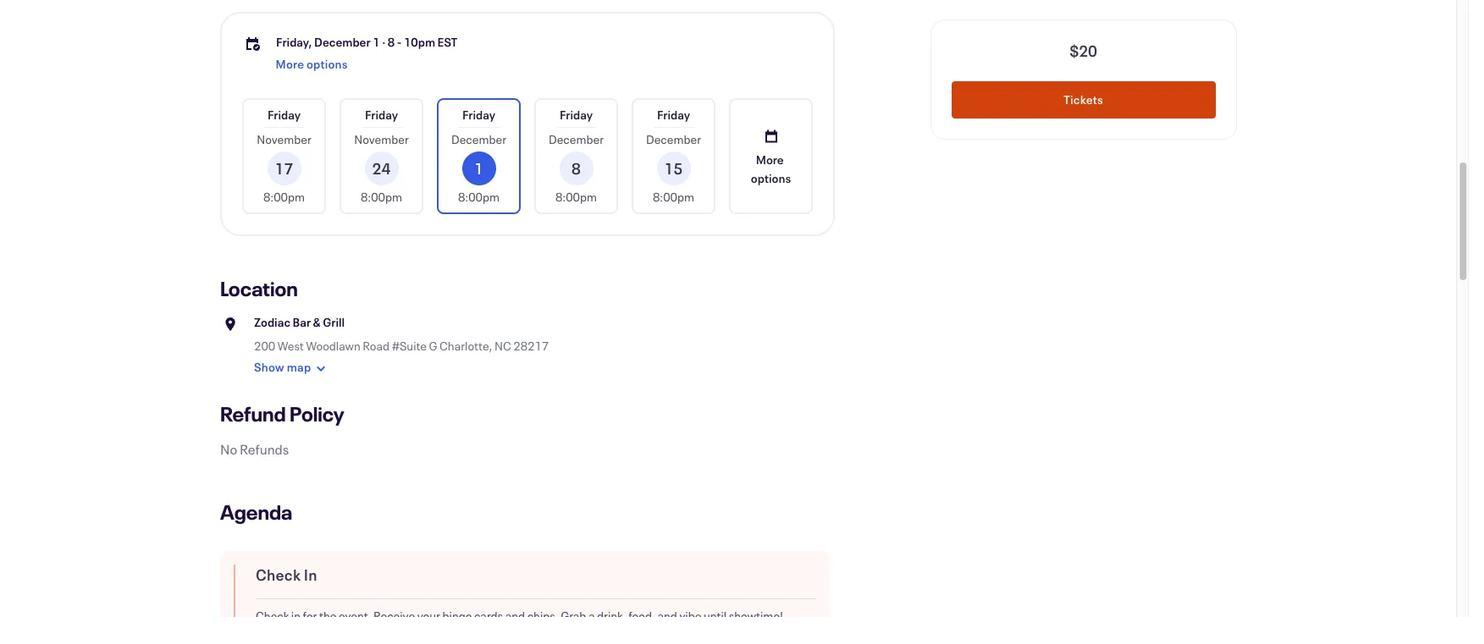 Task type: locate. For each thing, give the bounding box(es) containing it.
more options
[[751, 151, 791, 186]]

december for 15
[[646, 131, 701, 147]]

4 friday from the left
[[560, 107, 593, 123]]

options
[[307, 56, 348, 72], [751, 170, 791, 186]]

1
[[373, 34, 380, 50], [474, 158, 484, 179]]

policy
[[290, 401, 344, 428]]

0 vertical spatial options
[[307, 56, 348, 72]]

1 horizontal spatial 8
[[572, 158, 581, 179]]

bar
[[293, 314, 311, 330]]

1 vertical spatial more
[[756, 151, 784, 167]]

-
[[397, 34, 402, 50]]

1 horizontal spatial more
[[756, 151, 784, 167]]

8:00pm for 1
[[458, 189, 500, 205]]

2 friday from the left
[[365, 107, 398, 123]]

0 horizontal spatial november
[[257, 131, 311, 147]]

more inside more options
[[756, 151, 784, 167]]

more
[[276, 56, 305, 72], [756, 151, 784, 167]]

refund policy
[[220, 401, 344, 428]]

no
[[220, 440, 237, 458]]

28217
[[513, 338, 549, 354]]

west
[[278, 338, 304, 354]]

1 horizontal spatial november
[[354, 131, 409, 147]]

0 horizontal spatial 8
[[388, 34, 395, 50]]

0 vertical spatial 1
[[373, 34, 380, 50]]

3 8:00pm from the left
[[458, 189, 500, 205]]

24
[[372, 158, 391, 179]]

0 horizontal spatial more
[[276, 56, 305, 72]]

0 vertical spatial 8
[[388, 34, 395, 50]]

check
[[256, 565, 301, 585]]

2 november from the left
[[354, 131, 409, 147]]

in
[[304, 565, 317, 585]]

200
[[254, 338, 275, 354]]

0 horizontal spatial more options button
[[276, 51, 348, 78]]

december
[[314, 34, 371, 50], [451, 131, 506, 147], [549, 131, 604, 147], [646, 131, 701, 147]]

december for 8
[[549, 131, 604, 147]]

&
[[313, 314, 321, 330]]

2 8:00pm from the left
[[361, 189, 402, 205]]

more options button
[[276, 51, 348, 78], [731, 100, 811, 213]]

5 8:00pm from the left
[[653, 189, 695, 205]]

1 8:00pm from the left
[[263, 189, 305, 205]]

#suite
[[392, 338, 427, 354]]

more inside friday, december 1 · 8 - 10pm est more options
[[276, 56, 305, 72]]

1 horizontal spatial 1
[[474, 158, 484, 179]]

friday for 24
[[365, 107, 398, 123]]

1 november from the left
[[257, 131, 311, 147]]

november up 24
[[354, 131, 409, 147]]

3 friday from the left
[[462, 107, 496, 123]]

·
[[382, 34, 386, 50]]

1 friday from the left
[[268, 107, 301, 123]]

map
[[287, 359, 311, 375]]

november
[[257, 131, 311, 147], [354, 131, 409, 147]]

tickets button
[[952, 81, 1216, 119]]

nc
[[495, 338, 511, 354]]

0 horizontal spatial options
[[307, 56, 348, 72]]

0 horizontal spatial 1
[[373, 34, 380, 50]]

1 vertical spatial more options button
[[731, 100, 811, 213]]

1 vertical spatial 8
[[572, 158, 581, 179]]

1 horizontal spatial options
[[751, 170, 791, 186]]

friday for 17
[[268, 107, 301, 123]]

november up the '17'
[[257, 131, 311, 147]]

8:00pm
[[263, 189, 305, 205], [361, 189, 402, 205], [458, 189, 500, 205], [556, 189, 597, 205], [653, 189, 695, 205]]

1 vertical spatial 1
[[474, 158, 484, 179]]

friday
[[268, 107, 301, 123], [365, 107, 398, 123], [462, 107, 496, 123], [560, 107, 593, 123], [657, 107, 690, 123]]

zodiac
[[254, 314, 291, 330]]

charlotte,
[[440, 338, 492, 354]]

1 inside friday, december 1 · 8 - 10pm est more options
[[373, 34, 380, 50]]

0 vertical spatial more
[[276, 56, 305, 72]]

friday,
[[276, 34, 312, 50]]

1 vertical spatial options
[[751, 170, 791, 186]]

5 friday from the left
[[657, 107, 690, 123]]

4 8:00pm from the left
[[556, 189, 597, 205]]

8
[[388, 34, 395, 50], [572, 158, 581, 179]]



Task type: vqa. For each thing, say whether or not it's contained in the screenshot.
'planning'
no



Task type: describe. For each thing, give the bounding box(es) containing it.
15
[[664, 158, 683, 179]]

grill
[[323, 314, 345, 330]]

1 horizontal spatial more options button
[[731, 100, 811, 213]]

g
[[429, 338, 437, 354]]

10pm
[[404, 34, 435, 50]]

$20
[[1070, 41, 1098, 61]]

december inside friday, december 1 · 8 - 10pm est more options
[[314, 34, 371, 50]]

0 vertical spatial more options button
[[276, 51, 348, 78]]

refunds
[[240, 440, 289, 458]]

8:00pm for 24
[[361, 189, 402, 205]]

8 inside friday, december 1 · 8 - 10pm est more options
[[388, 34, 395, 50]]

road
[[363, 338, 390, 354]]

show
[[254, 359, 284, 375]]

17
[[275, 158, 294, 179]]

november for 17
[[257, 131, 311, 147]]

8:00pm for 8
[[556, 189, 597, 205]]

check in
[[256, 565, 317, 585]]

friday for 8
[[560, 107, 593, 123]]

tickets
[[1064, 91, 1104, 108]]

options inside friday, december 1 · 8 - 10pm est more options
[[307, 56, 348, 72]]

est
[[438, 34, 458, 50]]

agenda
[[220, 499, 293, 526]]

show map button
[[254, 355, 331, 382]]

no refunds
[[220, 440, 289, 458]]

refund
[[220, 401, 286, 428]]

woodlawn
[[306, 338, 361, 354]]

8:00pm for 17
[[263, 189, 305, 205]]

friday for 15
[[657, 107, 690, 123]]

november for 24
[[354, 131, 409, 147]]

zodiac bar & grill 200 west woodlawn road #suite g charlotte, nc 28217
[[254, 314, 549, 354]]

8:00pm for 15
[[653, 189, 695, 205]]

show map
[[254, 359, 311, 375]]

friday for 1
[[462, 107, 496, 123]]

december for 1
[[451, 131, 506, 147]]

friday, december 1 · 8 - 10pm est more options
[[276, 34, 458, 72]]

location
[[220, 275, 298, 302]]



